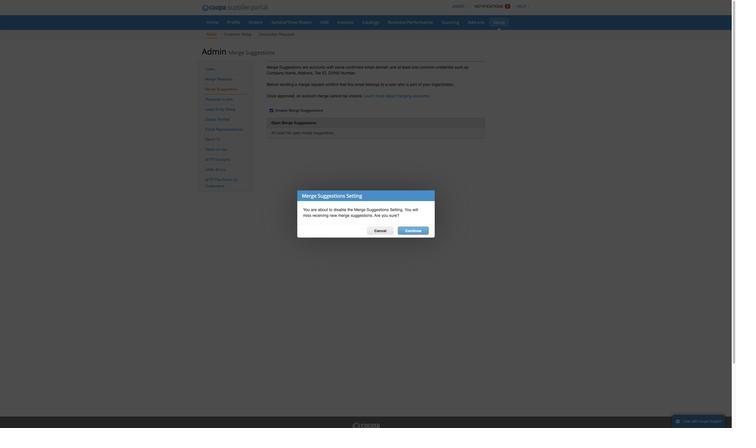 Task type: describe. For each thing, give the bounding box(es) containing it.
coupa inside button
[[699, 420, 709, 424]]

2 vertical spatial requests
[[205, 97, 221, 102]]

id,
[[322, 71, 327, 75]]

remit-
[[205, 138, 216, 142]]

performance
[[407, 19, 433, 25]]

enable
[[275, 108, 288, 113]]

representatives
[[216, 127, 243, 132]]

that
[[340, 82, 347, 87]]

number.
[[341, 71, 356, 75]]

as
[[464, 65, 469, 70]]

1 vertical spatial coupa supplier portal image
[[352, 423, 380, 429]]

and
[[390, 65, 397, 70]]

coupa verified link
[[205, 117, 230, 122]]

sftp accounts
[[205, 158, 230, 162]]

terms of use
[[205, 148, 227, 152]]

chat with coupa support
[[684, 420, 722, 424]]

customer
[[224, 32, 241, 37]]

merge requests
[[205, 77, 233, 81]]

admin for admin
[[206, 32, 217, 37]]

suggestions down account
[[301, 108, 323, 113]]

approved,
[[278, 94, 295, 98]]

terms of use link
[[205, 148, 227, 152]]

1 horizontal spatial about
[[386, 94, 396, 98]]

continue
[[405, 229, 422, 233]]

confirm
[[325, 82, 339, 87]]

remit-to
[[205, 138, 220, 142]]

account
[[302, 94, 316, 98]]

fiscal representatives link
[[205, 127, 243, 132]]

all
[[271, 131, 276, 135]]

1 you from the left
[[303, 208, 310, 212]]

asn link
[[317, 18, 333, 26]]

least
[[402, 65, 411, 70]]

users
[[205, 67, 215, 71]]

catalogs link
[[359, 18, 383, 26]]

orders
[[249, 19, 263, 25]]

customers)
[[205, 184, 225, 188]]

your
[[423, 82, 431, 87]]

belongs
[[366, 82, 380, 87]]

merge requests link
[[205, 77, 233, 81]]

confirmed
[[346, 65, 364, 70]]

legal entity setup link
[[205, 107, 236, 112]]

service/time sheets link
[[268, 18, 316, 26]]

2 a from the left
[[385, 82, 388, 87]]

continue button
[[398, 227, 429, 235]]

cxml errors
[[205, 168, 226, 172]]

2 horizontal spatial to
[[381, 82, 384, 87]]

suggestions. inside you are about to disable the merge suggestions setting. you will miss receiving new merge suggestions. are you sure?
[[351, 213, 373, 218]]

common
[[420, 65, 435, 70]]

domain
[[376, 65, 389, 70]]

who
[[398, 82, 405, 87]]

merge suggestions setting
[[302, 193, 362, 199]]

file
[[215, 178, 221, 182]]

merge suggestions
[[205, 87, 237, 91]]

admin for admin merge suggestions
[[202, 46, 227, 57]]

0 horizontal spatial coupa supplier portal image
[[198, 1, 272, 15]]

1 horizontal spatial setup
[[242, 32, 251, 37]]

join
[[226, 97, 233, 102]]

merge suggestions setting dialog
[[297, 191, 435, 238]]

accounts
[[310, 65, 326, 70]]

profile
[[227, 19, 240, 25]]

new
[[330, 213, 337, 218]]

you are about to disable the merge suggestions setting. you will miss receiving new merge suggestions. are you sure?
[[303, 208, 418, 218]]

email inside merge suggestions are accounts with same confirmed email domain and at least one common credential such as company name, address, tax id, duns number.
[[365, 65, 374, 70]]

support
[[710, 420, 722, 424]]

merge down request
[[317, 94, 329, 98]]

learn more about merging accounts. link
[[364, 94, 430, 98]]

cannot
[[330, 94, 342, 98]]

merge down merge requests link
[[205, 87, 216, 91]]

before
[[267, 82, 279, 87]]

(to
[[233, 178, 238, 182]]

with inside button
[[692, 420, 698, 424]]

catalogs
[[362, 19, 380, 25]]

connection
[[259, 32, 278, 37]]

0 vertical spatial errors
[[216, 168, 226, 172]]

requests for connection requests
[[279, 32, 295, 37]]

company
[[267, 71, 284, 75]]

sourcing link
[[438, 18, 463, 26]]

chat
[[684, 420, 691, 424]]

suggestions inside you are about to disable the merge suggestions setting. you will miss receiving new merge suggestions. are you sure?
[[367, 208, 389, 212]]

2 you from the left
[[405, 208, 412, 212]]

merge up miss
[[302, 193, 316, 199]]

merge up open merge suggestions
[[289, 108, 300, 113]]

admin link
[[206, 31, 217, 39]]

same
[[335, 65, 345, 70]]

name,
[[285, 71, 297, 75]]

verified
[[217, 117, 230, 122]]

is
[[406, 82, 409, 87]]

merge right open
[[302, 131, 313, 135]]



Task type: locate. For each thing, give the bounding box(es) containing it.
ons
[[477, 19, 485, 25]]

0 horizontal spatial are
[[303, 65, 308, 70]]

merge inside admin merge suggestions
[[229, 49, 244, 56]]

customer setup link
[[224, 31, 252, 39]]

of left use
[[216, 148, 220, 152]]

once
[[267, 94, 276, 98]]

requests down service/time
[[279, 32, 295, 37]]

sftp inside sftp file errors (to customers)
[[205, 178, 214, 182]]

0 horizontal spatial of
[[216, 148, 220, 152]]

with right chat
[[692, 420, 698, 424]]

to
[[381, 82, 384, 87], [222, 97, 225, 102], [329, 208, 332, 212]]

1 horizontal spatial with
[[692, 420, 698, 424]]

admin
[[206, 32, 217, 37], [202, 46, 227, 57]]

1 horizontal spatial you
[[405, 208, 412, 212]]

merge suggestions are accounts with same confirmed email domain and at least one common credential such as company name, address, tax id, duns number.
[[267, 65, 469, 75]]

a left user
[[385, 82, 388, 87]]

miss
[[303, 213, 311, 218]]

requests up legal
[[205, 97, 221, 102]]

0 vertical spatial suggestions.
[[314, 131, 335, 135]]

setup right customer
[[242, 32, 251, 37]]

merge right the
[[354, 208, 366, 212]]

to up new
[[329, 208, 332, 212]]

2 sftp from the top
[[205, 178, 214, 182]]

1 horizontal spatial a
[[385, 82, 388, 87]]

requests for merge requests
[[217, 77, 233, 81]]

0 vertical spatial email
[[365, 65, 374, 70]]

merge down disable
[[338, 213, 350, 218]]

legal entity setup
[[205, 107, 236, 112]]

requests up "merge suggestions"
[[217, 77, 233, 81]]

0 horizontal spatial a
[[295, 82, 297, 87]]

1 a from the left
[[295, 82, 297, 87]]

suggestions
[[246, 49, 275, 56], [279, 65, 302, 70], [217, 87, 237, 91], [301, 108, 323, 113], [294, 121, 317, 125], [318, 193, 345, 199], [367, 208, 389, 212]]

sftp up customers) at the top left of the page
[[205, 178, 214, 182]]

2 vertical spatial to
[[329, 208, 332, 212]]

cxml
[[205, 168, 215, 172]]

coupa up fiscal
[[205, 117, 216, 122]]

cancel button
[[367, 227, 394, 235]]

customer setup
[[224, 32, 251, 37]]

setup inside 'link'
[[493, 19, 505, 25]]

to
[[216, 138, 220, 142]]

suggestions up disable
[[318, 193, 345, 199]]

to left join on the left top of page
[[222, 97, 225, 102]]

suggestions down connection
[[246, 49, 275, 56]]

1 vertical spatial to
[[222, 97, 225, 102]]

admin merge suggestions
[[202, 46, 275, 57]]

email right this
[[355, 82, 365, 87]]

merge down the 'customer setup' link on the top left of the page
[[229, 49, 244, 56]]

sftp accounts link
[[205, 158, 230, 162]]

undone.
[[349, 94, 363, 98]]

duns
[[329, 71, 340, 75]]

user
[[389, 82, 397, 87]]

connection requests
[[259, 32, 295, 37]]

with inside merge suggestions are accounts with same confirmed email domain and at least one common credential such as company name, address, tax id, duns number.
[[327, 65, 334, 70]]

0 horizontal spatial email
[[355, 82, 365, 87]]

are
[[303, 65, 308, 70], [311, 208, 317, 212]]

1 vertical spatial about
[[318, 208, 328, 212]]

1 vertical spatial setup
[[242, 32, 251, 37]]

you
[[303, 208, 310, 212], [405, 208, 412, 212]]

will
[[413, 208, 418, 212]]

are up receiving
[[311, 208, 317, 212]]

to right the belongs
[[381, 82, 384, 87]]

setup down join on the left top of page
[[226, 107, 236, 112]]

tax
[[315, 71, 321, 75]]

email left domain
[[365, 65, 374, 70]]

you up miss
[[303, 208, 310, 212]]

setup link
[[490, 18, 509, 26]]

about
[[386, 94, 396, 98], [318, 208, 328, 212]]

fiscal
[[205, 127, 215, 132]]

sourcing
[[442, 19, 459, 25]]

organization.
[[432, 82, 455, 87]]

open
[[293, 131, 301, 135]]

0 vertical spatial sftp
[[205, 158, 214, 162]]

sure?
[[389, 213, 399, 218]]

sftp file errors (to customers)
[[205, 178, 238, 188]]

0 horizontal spatial about
[[318, 208, 328, 212]]

setup
[[493, 19, 505, 25], [242, 32, 251, 37], [226, 107, 236, 112]]

coupa verified
[[205, 117, 230, 122]]

are inside you are about to disable the merge suggestions setting. you will miss receiving new merge suggestions. are you sure?
[[311, 208, 317, 212]]

merge suggestions link
[[205, 87, 237, 91]]

accounts
[[215, 158, 230, 162]]

about right more
[[386, 94, 396, 98]]

0 horizontal spatial setup
[[226, 107, 236, 112]]

credential
[[436, 65, 454, 70]]

be
[[343, 94, 348, 98]]

suggestions. right open
[[314, 131, 335, 135]]

business
[[388, 19, 406, 25]]

before sending a merge request confirm that this email belongs to a user who is part of your organization.
[[267, 82, 455, 87]]

errors inside sftp file errors (to customers)
[[222, 178, 232, 182]]

merge down address,
[[298, 82, 310, 87]]

suggestions inside merge suggestions are accounts with same confirmed email domain and at least one common credential such as company name, address, tax id, duns number.
[[279, 65, 302, 70]]

merge inside merge suggestions are accounts with same confirmed email domain and at least one common credential such as company name, address, tax id, duns number.
[[267, 65, 278, 70]]

suggestions. down the
[[351, 213, 373, 218]]

clear!
[[277, 131, 286, 135]]

fiscal representatives
[[205, 127, 243, 132]]

suggestions up all clear! no open merge suggestions.
[[294, 121, 317, 125]]

legal
[[205, 107, 214, 112]]

home link
[[203, 18, 222, 26]]

suggestions up join on the left top of page
[[217, 87, 237, 91]]

1 vertical spatial are
[[311, 208, 317, 212]]

terms
[[205, 148, 215, 152]]

1 horizontal spatial coupa supplier portal image
[[352, 423, 380, 429]]

about inside you are about to disable the merge suggestions setting. you will miss receiving new merge suggestions. are you sure?
[[318, 208, 328, 212]]

1 horizontal spatial to
[[329, 208, 332, 212]]

sftp for sftp accounts
[[205, 158, 214, 162]]

setting
[[346, 193, 362, 199]]

0 vertical spatial with
[[327, 65, 334, 70]]

requests to join link
[[205, 97, 233, 102]]

1 sftp from the top
[[205, 158, 214, 162]]

0 vertical spatial admin
[[206, 32, 217, 37]]

0 horizontal spatial suggestions.
[[314, 131, 335, 135]]

1 vertical spatial email
[[355, 82, 365, 87]]

0 vertical spatial coupa
[[205, 117, 216, 122]]

1 horizontal spatial coupa
[[699, 420, 709, 424]]

service/time
[[272, 19, 297, 25]]

chat with coupa support button
[[673, 415, 726, 429]]

merging
[[397, 94, 412, 98]]

1 horizontal spatial are
[[311, 208, 317, 212]]

1 vertical spatial of
[[216, 148, 220, 152]]

requests
[[279, 32, 295, 37], [217, 77, 233, 81], [205, 97, 221, 102]]

this
[[348, 82, 354, 87]]

0 vertical spatial requests
[[279, 32, 295, 37]]

profile link
[[224, 18, 244, 26]]

1 horizontal spatial suggestions.
[[351, 213, 373, 218]]

errors left (to
[[222, 178, 232, 182]]

0 horizontal spatial coupa
[[205, 117, 216, 122]]

suggestions inside admin merge suggestions
[[246, 49, 275, 56]]

1 vertical spatial sftp
[[205, 178, 214, 182]]

address,
[[298, 71, 314, 75]]

merge inside you are about to disable the merge suggestions setting. you will miss receiving new merge suggestions. are you sure?
[[354, 208, 366, 212]]

all clear! no open merge suggestions.
[[271, 131, 335, 135]]

sending
[[280, 82, 294, 87]]

sftp up cxml
[[205, 158, 214, 162]]

asn
[[321, 19, 329, 25]]

one
[[412, 65, 419, 70]]

such
[[455, 65, 463, 70]]

with up "duns"
[[327, 65, 334, 70]]

1 horizontal spatial email
[[365, 65, 374, 70]]

coupa left support
[[699, 420, 709, 424]]

a right sending
[[295, 82, 297, 87]]

use
[[221, 148, 227, 152]]

admin down home link
[[206, 32, 217, 37]]

merge up no
[[282, 121, 293, 125]]

setting.
[[390, 208, 404, 212]]

errors down accounts
[[216, 168, 226, 172]]

0 horizontal spatial with
[[327, 65, 334, 70]]

service/time sheets
[[272, 19, 312, 25]]

0 vertical spatial to
[[381, 82, 384, 87]]

are up address,
[[303, 65, 308, 70]]

request
[[311, 82, 324, 87]]

cxml errors link
[[205, 168, 226, 172]]

remit-to link
[[205, 138, 220, 142]]

add-ons link
[[464, 18, 489, 26]]

0 vertical spatial about
[[386, 94, 396, 98]]

1 vertical spatial errors
[[222, 178, 232, 182]]

about up receiving
[[318, 208, 328, 212]]

coupa supplier portal image
[[198, 1, 272, 15], [352, 423, 380, 429]]

invoices link
[[334, 18, 358, 26]]

0 vertical spatial are
[[303, 65, 308, 70]]

of right part
[[418, 82, 422, 87]]

requests to join
[[205, 97, 233, 102]]

business performance link
[[384, 18, 437, 26]]

are
[[374, 213, 381, 218]]

admin inside admin link
[[206, 32, 217, 37]]

1 vertical spatial coupa
[[699, 420, 709, 424]]

suggestions up "are"
[[367, 208, 389, 212]]

1 vertical spatial suggestions.
[[351, 213, 373, 218]]

to inside you are about to disable the merge suggestions setting. you will miss receiving new merge suggestions. are you sure?
[[329, 208, 332, 212]]

setup right ons
[[493, 19, 505, 25]]

1 vertical spatial with
[[692, 420, 698, 424]]

admin down admin link
[[202, 46, 227, 57]]

are inside merge suggestions are accounts with same confirmed email domain and at least one common credential such as company name, address, tax id, duns number.
[[303, 65, 308, 70]]

with
[[327, 65, 334, 70], [692, 420, 698, 424]]

sftp for sftp file errors (to customers)
[[205, 178, 214, 182]]

of
[[418, 82, 422, 87], [216, 148, 220, 152]]

None checkbox
[[270, 109, 273, 112]]

open
[[271, 121, 281, 125]]

you left will
[[405, 208, 412, 212]]

1 vertical spatial requests
[[217, 77, 233, 81]]

add-ons
[[468, 19, 485, 25]]

business performance
[[388, 19, 433, 25]]

0 vertical spatial coupa supplier portal image
[[198, 1, 272, 15]]

0 vertical spatial setup
[[493, 19, 505, 25]]

no
[[287, 131, 292, 135]]

0 horizontal spatial you
[[303, 208, 310, 212]]

sheets
[[298, 19, 312, 25]]

entity
[[215, 107, 225, 112]]

0 horizontal spatial to
[[222, 97, 225, 102]]

1 vertical spatial admin
[[202, 46, 227, 57]]

1 horizontal spatial of
[[418, 82, 422, 87]]

merge down users link
[[205, 77, 216, 81]]

0 vertical spatial of
[[418, 82, 422, 87]]

sftp
[[205, 158, 214, 162], [205, 178, 214, 182]]

merge inside you are about to disable the merge suggestions setting. you will miss receiving new merge suggestions. are you sure?
[[338, 213, 350, 218]]

suggestions up name,
[[279, 65, 302, 70]]

2 horizontal spatial setup
[[493, 19, 505, 25]]

an
[[297, 94, 301, 98]]

merge up company
[[267, 65, 278, 70]]

2 vertical spatial setup
[[226, 107, 236, 112]]



Task type: vqa. For each thing, say whether or not it's contained in the screenshot.
sftp accounts link in the top of the page
yes



